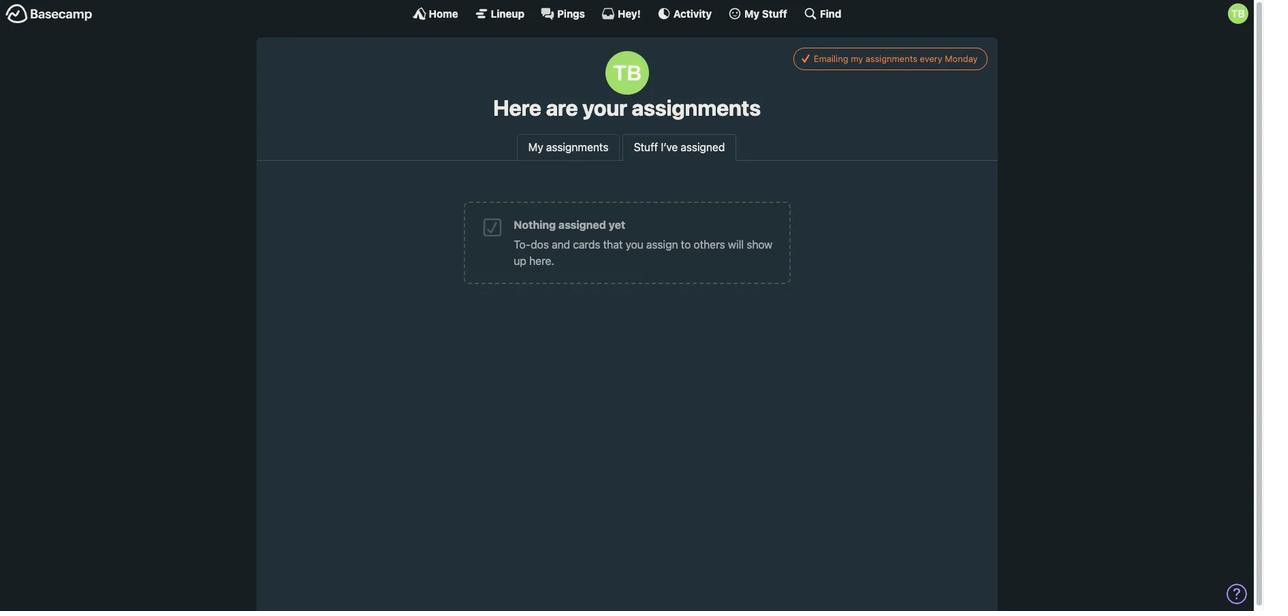 Task type: vqa. For each thing, say whether or not it's contained in the screenshot.
Nov 4 element
no



Task type: describe. For each thing, give the bounding box(es) containing it.
emailing
[[814, 53, 849, 64]]

will
[[728, 239, 744, 251]]

here
[[493, 95, 542, 121]]

dos
[[531, 239, 549, 251]]

hey!
[[618, 7, 641, 19]]

switch accounts image
[[5, 3, 93, 25]]

up
[[514, 255, 527, 267]]

cards
[[573, 239, 601, 251]]

hey! button
[[602, 7, 641, 20]]

i've
[[661, 141, 678, 154]]

pings
[[558, 7, 585, 19]]

my stuff
[[745, 7, 788, 19]]

my
[[851, 53, 864, 64]]

monday
[[946, 53, 978, 64]]

nothing
[[514, 219, 556, 231]]

assign
[[647, 239, 679, 251]]

my stuff button
[[729, 7, 788, 20]]

here.
[[530, 255, 555, 267]]

pings button
[[541, 7, 585, 20]]

every
[[920, 53, 943, 64]]

to
[[681, 239, 691, 251]]

emailing my assignments every monday
[[814, 53, 978, 64]]

show
[[747, 239, 773, 251]]

stuff inside popup button
[[762, 7, 788, 19]]

yet
[[609, 219, 626, 231]]

home
[[429, 7, 458, 19]]

your
[[583, 95, 628, 121]]

to-
[[514, 239, 531, 251]]

activity
[[674, 7, 712, 19]]

my assignments
[[529, 141, 609, 154]]

that
[[604, 239, 623, 251]]

lineup link
[[475, 7, 525, 20]]



Task type: locate. For each thing, give the bounding box(es) containing it.
emailing my assignments every monday button
[[794, 48, 988, 70]]

1 horizontal spatial stuff
[[762, 7, 788, 19]]

tim burton image
[[1229, 3, 1249, 24], [606, 51, 649, 95]]

0 horizontal spatial stuff
[[634, 141, 658, 154]]

2 horizontal spatial assignments
[[866, 53, 918, 64]]

my right 'activity' at the right of the page
[[745, 7, 760, 19]]

you
[[626, 239, 644, 251]]

1 horizontal spatial tim burton image
[[1229, 3, 1249, 24]]

0 vertical spatial stuff
[[762, 7, 788, 19]]

others
[[694, 239, 726, 251]]

lineup
[[491, 7, 525, 19]]

my
[[745, 7, 760, 19], [529, 141, 544, 154]]

0 vertical spatial tim burton image
[[1229, 3, 1249, 24]]

0 horizontal spatial my
[[529, 141, 544, 154]]

assignments right my
[[866, 53, 918, 64]]

1 horizontal spatial my
[[745, 7, 760, 19]]

assignments up stuff i've assigned
[[632, 95, 761, 121]]

stuff
[[762, 7, 788, 19], [634, 141, 658, 154]]

0 vertical spatial assignments
[[866, 53, 918, 64]]

stuff left i've
[[634, 141, 658, 154]]

1 vertical spatial assigned
[[559, 219, 607, 231]]

assigned up cards
[[559, 219, 607, 231]]

1 horizontal spatial assignments
[[632, 95, 761, 121]]

find
[[820, 7, 842, 19]]

main element
[[0, 0, 1255, 27]]

activity link
[[658, 7, 712, 20]]

and
[[552, 239, 571, 251]]

are
[[546, 95, 578, 121]]

0 horizontal spatial tim burton image
[[606, 51, 649, 95]]

my for my stuff
[[745, 7, 760, 19]]

0 horizontal spatial assignments
[[547, 141, 609, 154]]

1 vertical spatial my
[[529, 141, 544, 154]]

to-dos and cards that you assign to others will show up here.
[[514, 239, 773, 267]]

assigned inside "stuff i've assigned" link
[[681, 141, 725, 154]]

2 vertical spatial assignments
[[547, 141, 609, 154]]

my for my assignments
[[529, 141, 544, 154]]

assigned right i've
[[681, 141, 725, 154]]

nothing assigned yet
[[514, 219, 626, 231]]

stuff i've assigned link
[[623, 135, 737, 162]]

assignments down are
[[547, 141, 609, 154]]

assignments
[[866, 53, 918, 64], [632, 95, 761, 121], [547, 141, 609, 154]]

1 vertical spatial stuff
[[634, 141, 658, 154]]

0 vertical spatial assigned
[[681, 141, 725, 154]]

0 horizontal spatial assigned
[[559, 219, 607, 231]]

0 vertical spatial my
[[745, 7, 760, 19]]

assigned
[[681, 141, 725, 154], [559, 219, 607, 231]]

my down here at the left
[[529, 141, 544, 154]]

my assignments link
[[517, 135, 620, 160]]

home link
[[413, 7, 458, 20]]

stuff left find popup button
[[762, 7, 788, 19]]

here are your assignments
[[493, 95, 761, 121]]

assignments inside button
[[866, 53, 918, 64]]

my inside popup button
[[745, 7, 760, 19]]

1 horizontal spatial assigned
[[681, 141, 725, 154]]

1 vertical spatial tim burton image
[[606, 51, 649, 95]]

1 vertical spatial assignments
[[632, 95, 761, 121]]

stuff i've assigned
[[634, 141, 725, 154]]

find button
[[804, 7, 842, 20]]



